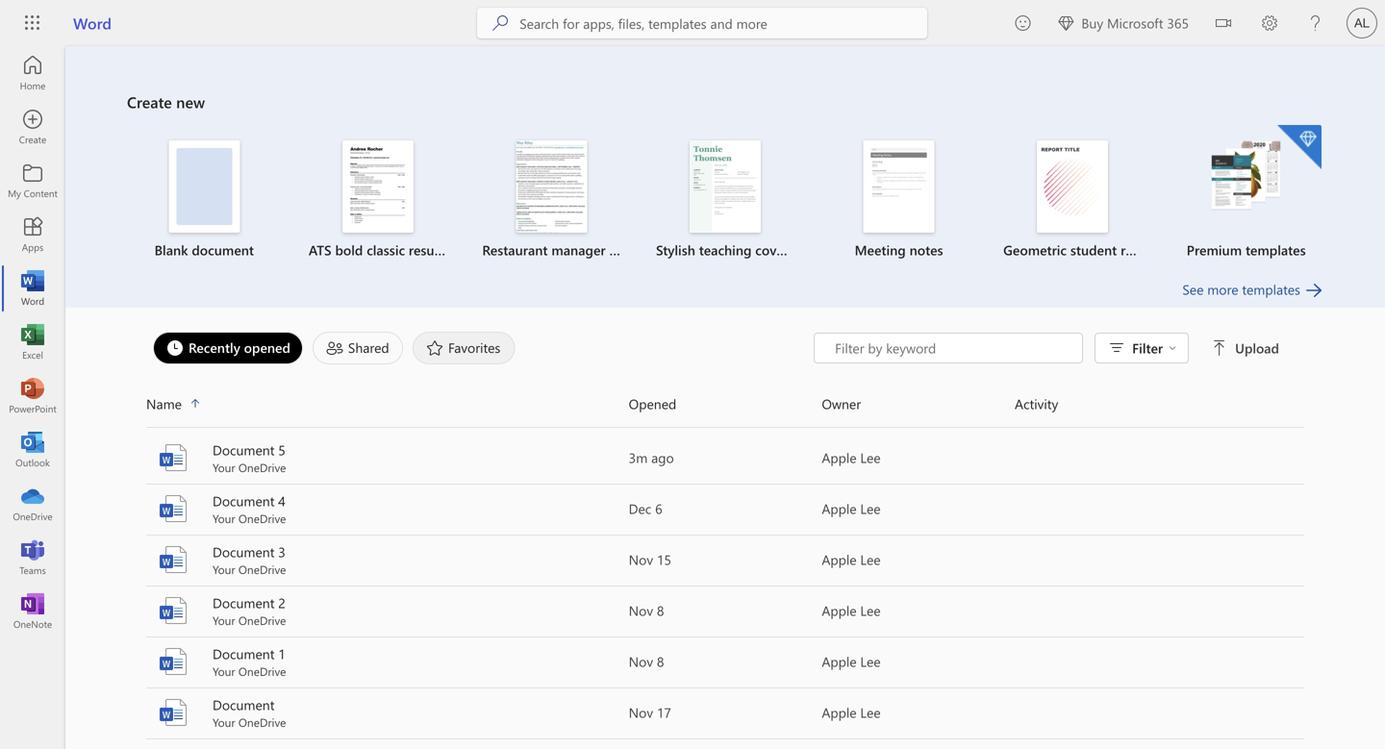 Task type: describe. For each thing, give the bounding box(es) containing it.
name document 5 cell
[[146, 441, 629, 475]]

document 4 your onedrive
[[213, 492, 286, 526]]

onedrive for 1
[[238, 664, 286, 679]]

recently opened tab
[[148, 332, 308, 365]]


[[1212, 341, 1228, 356]]

blank
[[154, 241, 188, 259]]

3m ago
[[629, 449, 674, 467]]

word image for document 1
[[158, 646, 189, 677]]

none search field inside word banner
[[477, 8, 928, 38]]

list inside create new main content
[[127, 123, 1324, 279]]

apple lee for document 4
[[822, 500, 881, 518]]

row group inside create new main content
[[146, 739, 1305, 749]]

8 for 1
[[657, 653, 664, 671]]

apple lee for document 3
[[822, 551, 881, 569]]

al button
[[1339, 0, 1385, 46]]

8 for 2
[[657, 602, 664, 620]]

meeting
[[855, 241, 906, 259]]

nov for document 3
[[629, 551, 653, 569]]

name document 2 cell
[[146, 594, 629, 628]]

favorites tab
[[408, 332, 520, 365]]

onedrive for 4
[[238, 511, 286, 526]]

onedrive for 3
[[238, 562, 286, 577]]

3m
[[629, 449, 648, 467]]

favorites
[[448, 339, 501, 356]]

document 1 your onedrive
[[213, 645, 286, 679]]

your for document 5
[[213, 460, 235, 475]]

row inside create new main content
[[146, 389, 1305, 428]]

geometric student report element
[[997, 140, 1159, 260]]

document for document
[[213, 696, 275, 714]]

onedrive inside "document your onedrive"
[[238, 715, 286, 730]]

ats bold classic resume image
[[342, 140, 414, 233]]

apps image
[[23, 225, 42, 244]]

restaurant manager resume image
[[516, 140, 587, 233]]

premium templates image
[[1211, 140, 1282, 212]]

create new
[[127, 91, 205, 112]]

lee for document 2
[[860, 602, 881, 620]]


[[1169, 344, 1177, 352]]

restaurant manager resume
[[482, 241, 654, 259]]

see more templates button
[[1183, 279, 1324, 300]]

upload
[[1235, 339, 1280, 357]]

lee for document 1
[[860, 653, 881, 671]]

teaching
[[699, 241, 752, 259]]

3
[[278, 543, 286, 561]]

blank document element
[[129, 140, 280, 260]]

stylish teaching cover letter image
[[690, 140, 761, 233]]

name
[[146, 395, 182, 413]]

outlook image
[[23, 441, 42, 460]]

resume inside 'element'
[[409, 241, 454, 259]]

nov 8 for document 1
[[629, 653, 664, 671]]

ats
[[309, 241, 332, 259]]

favorites element
[[413, 332, 515, 365]]

al
[[1355, 15, 1370, 30]]

apple lee for document 5
[[822, 449, 881, 467]]

word image for document 2
[[158, 596, 189, 626]]

meeting notes
[[855, 241, 943, 259]]

document your onedrive
[[213, 696, 286, 730]]

create new main content
[[65, 46, 1385, 749]]

opened button
[[629, 389, 822, 419]]

report
[[1121, 241, 1159, 259]]

bold
[[335, 241, 363, 259]]

your for document 1
[[213, 664, 235, 679]]

meeting notes element
[[824, 140, 974, 260]]

name document 3 cell
[[146, 543, 629, 577]]

365
[[1167, 14, 1189, 32]]

recently opened
[[189, 339, 290, 356]]

2
[[278, 594, 286, 612]]

name document cell
[[146, 696, 629, 730]]

displaying 8 out of 16 files. status
[[814, 333, 1283, 364]]

stylish teaching cover letter element
[[650, 140, 825, 260]]

create image
[[23, 117, 42, 137]]

 button
[[1201, 0, 1247, 50]]

your for document 4
[[213, 511, 235, 526]]

dec
[[629, 500, 652, 518]]

meeting notes image
[[863, 140, 935, 233]]

ago
[[651, 449, 674, 467]]

cover
[[755, 241, 789, 259]]


[[1059, 15, 1074, 31]]

stylish teaching cover letter
[[656, 241, 825, 259]]

your inside "document your onedrive"
[[213, 715, 235, 730]]

classic
[[367, 241, 405, 259]]

templates inside "see more templates" button
[[1242, 280, 1301, 298]]

apple lee for document
[[822, 704, 881, 722]]

document for document 5
[[213, 441, 275, 459]]

apple for document 1
[[822, 653, 857, 671]]

onedrive for 5
[[238, 460, 286, 475]]

recently
[[189, 339, 240, 356]]

premium templates diamond image
[[1278, 125, 1322, 169]]

see
[[1183, 280, 1204, 298]]

filter
[[1132, 339, 1163, 357]]

filter 
[[1132, 339, 1177, 357]]

document 5 your onedrive
[[213, 441, 286, 475]]



Task type: vqa. For each thing, say whether or not it's contained in the screenshot.
Displaying 8 Out Of 16 Files. status
yes



Task type: locate. For each thing, give the bounding box(es) containing it.
document left 1
[[213, 645, 275, 663]]

word image down name
[[158, 443, 189, 473]]

word image inside name document 3 cell
[[158, 545, 189, 575]]

Search box. Suggestions appear as you type. search field
[[520, 8, 928, 38]]

list containing blank document
[[127, 123, 1324, 279]]

nov 15
[[629, 551, 671, 569]]

restaurant manager resume element
[[476, 140, 654, 260]]

word image inside name document "cell"
[[158, 697, 189, 728]]

nov for document
[[629, 704, 653, 722]]

2 nov from the top
[[629, 602, 653, 620]]

6 your from the top
[[213, 715, 235, 730]]

2 apple from the top
[[822, 500, 857, 518]]

onedrive down the 5
[[238, 460, 286, 475]]

shared
[[348, 339, 389, 356]]


[[1216, 15, 1231, 31]]

word
[[73, 13, 112, 33]]

lee for document 4
[[860, 500, 881, 518]]

your up document 3 your onedrive
[[213, 511, 235, 526]]

more
[[1208, 280, 1239, 298]]

stylish
[[656, 241, 695, 259]]

resume left stylish
[[609, 241, 654, 259]]

5 document from the top
[[213, 645, 275, 663]]

create
[[127, 91, 172, 112]]

1 vertical spatial templates
[[1242, 280, 1301, 298]]

3 onedrive from the top
[[238, 562, 286, 577]]

geometric student report image
[[1037, 140, 1108, 233]]

1 nov from the top
[[629, 551, 653, 569]]

5 apple from the top
[[822, 653, 857, 671]]

your inside document 1 your onedrive
[[213, 664, 235, 679]]

2 apple lee from the top
[[822, 500, 881, 518]]

your up document 4 your onedrive
[[213, 460, 235, 475]]

4 your from the top
[[213, 613, 235, 628]]

3 document from the top
[[213, 543, 275, 561]]

your down document 1 your onedrive
[[213, 715, 235, 730]]

apple lee
[[822, 449, 881, 467], [822, 500, 881, 518], [822, 551, 881, 569], [822, 602, 881, 620], [822, 653, 881, 671], [822, 704, 881, 722]]

onedrive image
[[23, 494, 42, 514]]

your up document 1 your onedrive
[[213, 613, 235, 628]]

Filter by keyword text field
[[833, 339, 1073, 358]]

lee
[[860, 449, 881, 467], [860, 500, 881, 518], [860, 551, 881, 569], [860, 602, 881, 620], [860, 653, 881, 671], [860, 704, 881, 722]]

templates inside premium templates element
[[1246, 241, 1306, 259]]

4
[[278, 492, 286, 510]]

nov for document 2
[[629, 602, 653, 620]]

5
[[278, 441, 286, 459]]

word image left "document your onedrive"
[[158, 697, 189, 728]]

row
[[146, 389, 1305, 428]]

0 vertical spatial nov 8
[[629, 602, 664, 620]]

document for document 3
[[213, 543, 275, 561]]

document
[[213, 441, 275, 459], [213, 492, 275, 510], [213, 543, 275, 561], [213, 594, 275, 612], [213, 645, 275, 663], [213, 696, 275, 714]]

word image
[[158, 443, 189, 473], [158, 545, 189, 575], [158, 596, 189, 626]]

nov 8 for document 2
[[629, 602, 664, 620]]

premium templates
[[1187, 241, 1306, 259]]

your inside document 4 your onedrive
[[213, 511, 235, 526]]

tab list inside create new main content
[[148, 327, 814, 369]]

4 document from the top
[[213, 594, 275, 612]]

navigation inside create new application
[[0, 46, 65, 639]]

templates
[[1246, 241, 1306, 259], [1242, 280, 1301, 298]]

word image for document 3
[[158, 545, 189, 575]]

navigation
[[0, 46, 65, 639]]

teams image
[[23, 548, 42, 568]]

nov up nov 17
[[629, 653, 653, 671]]

your inside document 5 your onedrive
[[213, 460, 235, 475]]

1 your from the top
[[213, 460, 235, 475]]

geometric student report
[[1004, 241, 1159, 259]]

apple for document 2
[[822, 602, 857, 620]]

lee for document 5
[[860, 449, 881, 467]]

word image
[[23, 279, 42, 298], [158, 494, 189, 524], [158, 646, 189, 677], [158, 697, 189, 728]]

your for document 3
[[213, 562, 235, 577]]

templates down premium templates
[[1242, 280, 1301, 298]]

2 nov 8 from the top
[[629, 653, 664, 671]]

your inside document 3 your onedrive
[[213, 562, 235, 577]]

nov for document 1
[[629, 653, 653, 671]]

6
[[655, 500, 663, 518]]

document 3 your onedrive
[[213, 543, 286, 577]]

word image inside name document 1 cell
[[158, 646, 189, 677]]

document inside document 4 your onedrive
[[213, 492, 275, 510]]

4 lee from the top
[[860, 602, 881, 620]]

letter
[[792, 241, 825, 259]]

document inside "document your onedrive"
[[213, 696, 275, 714]]

document for document 4
[[213, 492, 275, 510]]

 buy microsoft 365
[[1059, 14, 1189, 32]]

opened
[[244, 339, 290, 356]]

restaurant
[[482, 241, 548, 259]]

opened
[[629, 395, 677, 413]]

1 vertical spatial nov 8
[[629, 653, 664, 671]]

ats bold classic resume element
[[303, 140, 454, 260]]

activity
[[1015, 395, 1058, 413]]

apple lee for document 1
[[822, 653, 881, 671]]

1 document from the top
[[213, 441, 275, 459]]

word image inside 'name document 2' cell
[[158, 596, 189, 626]]

word image for document 5
[[158, 443, 189, 473]]

1 vertical spatial 8
[[657, 653, 664, 671]]

3 nov from the top
[[629, 653, 653, 671]]

nov
[[629, 551, 653, 569], [629, 602, 653, 620], [629, 653, 653, 671], [629, 704, 653, 722]]

premium templates element
[[1171, 125, 1322, 260]]

1 lee from the top
[[860, 449, 881, 467]]

1 vertical spatial word image
[[158, 545, 189, 575]]

onedrive down 3
[[238, 562, 286, 577]]

document left the 5
[[213, 441, 275, 459]]

4 apple lee from the top
[[822, 602, 881, 620]]

shared element
[[313, 332, 403, 365]]

row containing name
[[146, 389, 1305, 428]]

onedrive for 2
[[238, 613, 286, 628]]

6 document from the top
[[213, 696, 275, 714]]

your
[[213, 460, 235, 475], [213, 511, 235, 526], [213, 562, 235, 577], [213, 613, 235, 628], [213, 664, 235, 679], [213, 715, 235, 730]]

6 lee from the top
[[860, 704, 881, 722]]

onedrive down document 1 your onedrive
[[238, 715, 286, 730]]

tab list
[[148, 327, 814, 369]]

student
[[1071, 241, 1117, 259]]

onedrive inside document 1 your onedrive
[[238, 664, 286, 679]]

6 onedrive from the top
[[238, 715, 286, 730]]

2 vertical spatial word image
[[158, 596, 189, 626]]

row group
[[146, 739, 1305, 749]]

None search field
[[477, 8, 928, 38]]

1 apple lee from the top
[[822, 449, 881, 467]]

new
[[176, 91, 205, 112]]

dec 6
[[629, 500, 663, 518]]

5 apple lee from the top
[[822, 653, 881, 671]]

tab list containing recently opened
[[148, 327, 814, 369]]

your inside document 2 your onedrive
[[213, 613, 235, 628]]

buy
[[1082, 14, 1104, 32]]

6 apple lee from the top
[[822, 704, 881, 722]]

home image
[[23, 63, 42, 83]]

list
[[127, 123, 1324, 279]]

word banner
[[0, 0, 1385, 50]]

onenote image
[[23, 602, 42, 621]]

document for document 2
[[213, 594, 275, 612]]

1 word image from the top
[[158, 443, 189, 473]]

your up document 2 your onedrive
[[213, 562, 235, 577]]

1 onedrive from the top
[[238, 460, 286, 475]]

3 lee from the top
[[860, 551, 881, 569]]

15
[[657, 551, 671, 569]]

2 word image from the top
[[158, 545, 189, 575]]

document inside document 1 your onedrive
[[213, 645, 275, 663]]

geometric
[[1004, 241, 1067, 259]]

name document 1 cell
[[146, 645, 629, 679]]

1 horizontal spatial resume
[[609, 241, 654, 259]]

nov 17
[[629, 704, 671, 722]]

onedrive down 2
[[238, 613, 286, 628]]

word image inside name document 4 cell
[[158, 494, 189, 524]]

2 resume from the left
[[609, 241, 654, 259]]

17
[[657, 704, 671, 722]]

apple
[[822, 449, 857, 467], [822, 500, 857, 518], [822, 551, 857, 569], [822, 602, 857, 620], [822, 653, 857, 671], [822, 704, 857, 722]]

manager
[[552, 241, 606, 259]]

word image left document 4 your onedrive
[[158, 494, 189, 524]]

1 apple from the top
[[822, 449, 857, 467]]

4 onedrive from the top
[[238, 613, 286, 628]]

1 8 from the top
[[657, 602, 664, 620]]

2 onedrive from the top
[[238, 511, 286, 526]]

word image down apps icon
[[23, 279, 42, 298]]

3 apple lee from the top
[[822, 551, 881, 569]]

powerpoint image
[[23, 387, 42, 406]]

name document 4 cell
[[146, 492, 629, 526]]

0 horizontal spatial resume
[[409, 241, 454, 259]]

onedrive inside document 5 your onedrive
[[238, 460, 286, 475]]

blank document
[[154, 241, 254, 259]]

document for document 1
[[213, 645, 275, 663]]

word image left document 2 your onedrive
[[158, 596, 189, 626]]

5 onedrive from the top
[[238, 664, 286, 679]]

8
[[657, 602, 664, 620], [657, 653, 664, 671]]

document inside document 2 your onedrive
[[213, 594, 275, 612]]

apple for document 3
[[822, 551, 857, 569]]

notes
[[910, 241, 943, 259]]

onedrive down 4
[[238, 511, 286, 526]]

6 apple from the top
[[822, 704, 857, 722]]

apple for document 5
[[822, 449, 857, 467]]

2 your from the top
[[213, 511, 235, 526]]

resume right the 'classic'
[[409, 241, 454, 259]]

document 2 your onedrive
[[213, 594, 286, 628]]

owner
[[822, 395, 861, 413]]

3 your from the top
[[213, 562, 235, 577]]

your for document 2
[[213, 613, 235, 628]]

see more templates
[[1183, 280, 1301, 298]]

8 up 17
[[657, 653, 664, 671]]

my content image
[[23, 171, 42, 190]]

name button
[[146, 389, 629, 419]]

5 your from the top
[[213, 664, 235, 679]]

4 apple from the top
[[822, 602, 857, 620]]

0 vertical spatial word image
[[158, 443, 189, 473]]

nov left 15
[[629, 551, 653, 569]]

nov down nov 15
[[629, 602, 653, 620]]

5 lee from the top
[[860, 653, 881, 671]]

word image for document
[[158, 697, 189, 728]]

document down document 1 your onedrive
[[213, 696, 275, 714]]

word image inside name document 5 cell
[[158, 443, 189, 473]]

1 resume from the left
[[409, 241, 454, 259]]

apple for document 4
[[822, 500, 857, 518]]

1 nov 8 from the top
[[629, 602, 664, 620]]

word image left document 3 your onedrive
[[158, 545, 189, 575]]

document
[[192, 241, 254, 259]]

recently opened element
[[153, 332, 303, 365]]

8 down 15
[[657, 602, 664, 620]]

your up "document your onedrive"
[[213, 664, 235, 679]]

ats bold classic resume
[[309, 241, 454, 259]]

nov left 17
[[629, 704, 653, 722]]

document left 4
[[213, 492, 275, 510]]

document left 2
[[213, 594, 275, 612]]

0 vertical spatial 8
[[657, 602, 664, 620]]

premium
[[1187, 241, 1242, 259]]

microsoft
[[1107, 14, 1164, 32]]

onedrive down 1
[[238, 664, 286, 679]]

resume
[[409, 241, 454, 259], [609, 241, 654, 259]]

onedrive inside document 2 your onedrive
[[238, 613, 286, 628]]

apple for document
[[822, 704, 857, 722]]

create new application
[[0, 46, 1385, 749]]

lee for document
[[860, 704, 881, 722]]

nov 8 up nov 17
[[629, 653, 664, 671]]

3 word image from the top
[[158, 596, 189, 626]]

nov 8 down nov 15
[[629, 602, 664, 620]]

2 8 from the top
[[657, 653, 664, 671]]

1
[[278, 645, 286, 663]]

 upload
[[1212, 339, 1280, 357]]

word image left document 1 your onedrive
[[158, 646, 189, 677]]

2 document from the top
[[213, 492, 275, 510]]

document inside document 3 your onedrive
[[213, 543, 275, 561]]

3 apple from the top
[[822, 551, 857, 569]]

onedrive inside document 3 your onedrive
[[238, 562, 286, 577]]

owner button
[[822, 389, 1015, 419]]

word image for document 4
[[158, 494, 189, 524]]

document inside document 5 your onedrive
[[213, 441, 275, 459]]

templates up "see more templates" button
[[1246, 241, 1306, 259]]

apple lee for document 2
[[822, 602, 881, 620]]

4 nov from the top
[[629, 704, 653, 722]]

2 lee from the top
[[860, 500, 881, 518]]

onedrive
[[238, 460, 286, 475], [238, 511, 286, 526], [238, 562, 286, 577], [238, 613, 286, 628], [238, 664, 286, 679], [238, 715, 286, 730]]

onedrive inside document 4 your onedrive
[[238, 511, 286, 526]]

activity, column 4 of 4 column header
[[1015, 389, 1305, 419]]

0 vertical spatial templates
[[1246, 241, 1306, 259]]

lee for document 3
[[860, 551, 881, 569]]

document left 3
[[213, 543, 275, 561]]

nov 8
[[629, 602, 664, 620], [629, 653, 664, 671]]

excel image
[[23, 333, 42, 352]]



